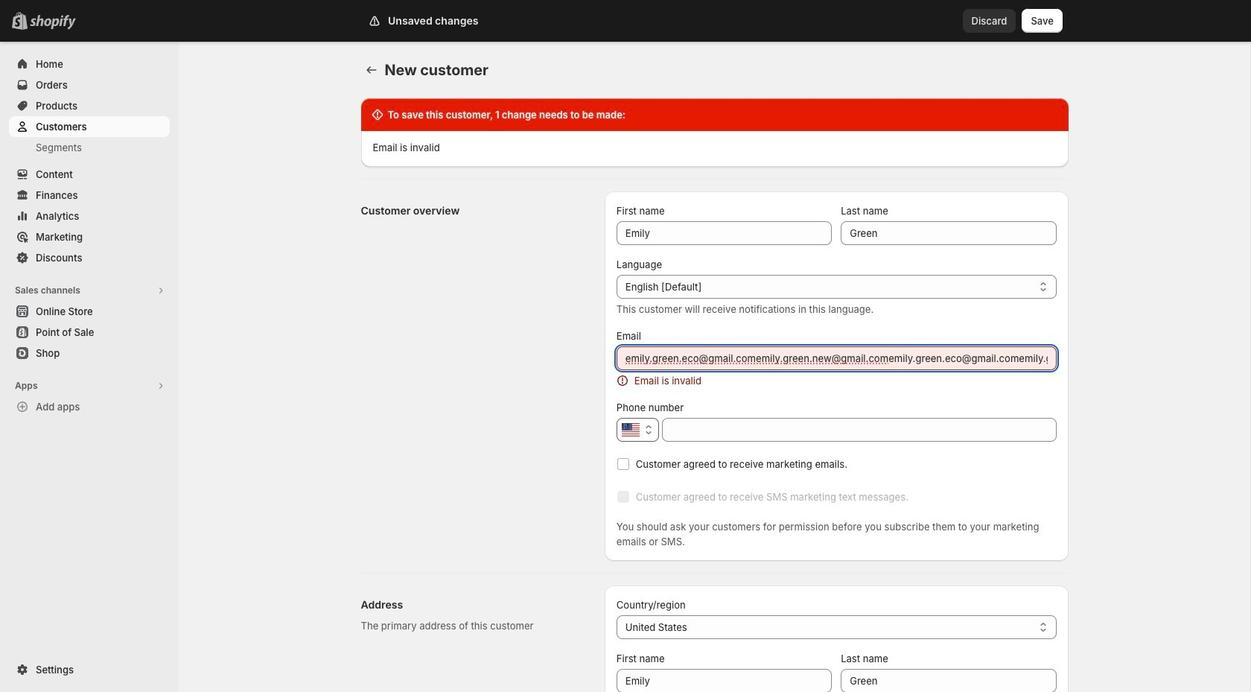 Task type: vqa. For each thing, say whether or not it's contained in the screenshot.
United States (+1) image
yes



Task type: describe. For each thing, give the bounding box(es) containing it.
shopify image
[[33, 15, 79, 30]]

united states (+1) image
[[622, 423, 640, 437]]



Task type: locate. For each thing, give the bounding box(es) containing it.
None text field
[[617, 221, 832, 245], [617, 669, 832, 692], [841, 669, 1057, 692], [617, 221, 832, 245], [617, 669, 832, 692], [841, 669, 1057, 692]]

None text field
[[841, 221, 1057, 245], [662, 418, 1057, 442], [841, 221, 1057, 245], [662, 418, 1057, 442]]

None email field
[[617, 346, 1057, 370]]



